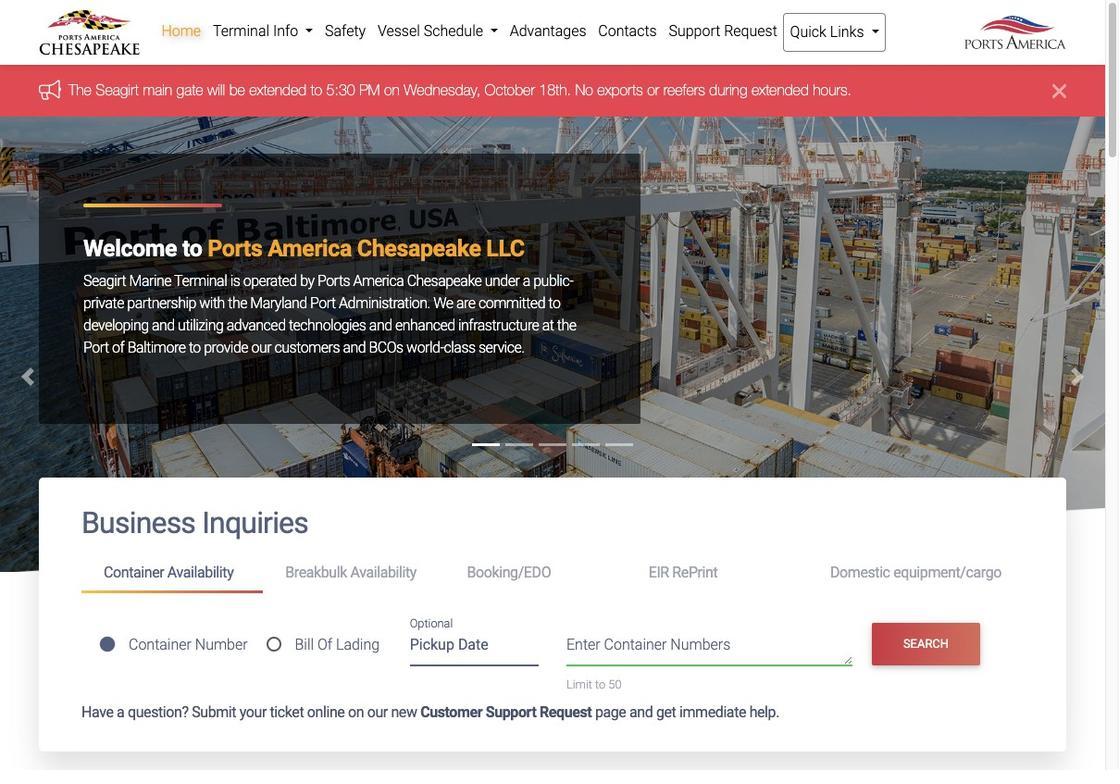 Task type: describe. For each thing, give the bounding box(es) containing it.
0 horizontal spatial on
[[348, 703, 364, 721]]

inquiries
[[202, 506, 308, 541]]

utilizing
[[178, 317, 223, 334]]

public-
[[533, 272, 573, 290]]

wednesday,
[[404, 82, 481, 98]]

support request link
[[663, 13, 783, 50]]

have
[[81, 703, 113, 721]]

quick links
[[790, 23, 868, 41]]

the
[[68, 82, 92, 98]]

your
[[240, 703, 267, 721]]

by
[[300, 272, 314, 290]]

home link
[[156, 13, 207, 50]]

class
[[444, 339, 476, 356]]

main
[[143, 82, 172, 98]]

equipment/cargo
[[894, 564, 1002, 582]]

page
[[595, 703, 626, 721]]

to down utilizing on the top left of page
[[189, 339, 201, 356]]

enhanced
[[395, 317, 455, 334]]

get
[[656, 703, 676, 721]]

limit to 50
[[567, 678, 622, 692]]

immediate
[[679, 703, 746, 721]]

business
[[81, 506, 195, 541]]

our inside seagirt marine terminal is operated by ports america chesapeake under a public- private partnership with the maryland port administration.                         we are committed to developing and utilizing advanced technologies and enhanced infrastructure at the port of baltimore to provide                         our customers and bcos world-class service.
[[251, 339, 271, 356]]

eir reprint link
[[626, 556, 808, 590]]

1 extended from the left
[[249, 82, 307, 98]]

customer
[[420, 703, 482, 721]]

search button
[[872, 623, 981, 666]]

seagirt inside alert
[[96, 82, 139, 98]]

llc
[[486, 235, 525, 262]]

chesapeake inside seagirt marine terminal is operated by ports america chesapeake under a public- private partnership with the maryland port administration.                         we are committed to developing and utilizing advanced technologies and enhanced infrastructure at the port of baltimore to provide                         our customers and bcos world-class service.
[[407, 272, 482, 290]]

to down public-
[[548, 294, 560, 312]]

administration.
[[339, 294, 430, 312]]

developing
[[83, 317, 149, 334]]

availability for container availability
[[167, 564, 234, 582]]

and down administration.
[[369, 317, 392, 334]]

links
[[830, 23, 864, 41]]

0 vertical spatial ports
[[208, 235, 262, 262]]

maryland
[[250, 294, 307, 312]]

safety link
[[319, 13, 372, 50]]

to up with
[[182, 235, 202, 262]]

domestic equipment/cargo link
[[808, 556, 1024, 590]]

pm
[[359, 82, 380, 98]]

schedule
[[424, 22, 483, 40]]

vessel schedule
[[378, 22, 487, 40]]

availability for breakbulk availability
[[350, 564, 417, 582]]

partnership
[[127, 294, 196, 312]]

1 vertical spatial request
[[540, 703, 592, 721]]

safety
[[325, 22, 366, 40]]

technologies
[[289, 317, 366, 334]]

or
[[647, 82, 659, 98]]

1 horizontal spatial the
[[557, 317, 576, 334]]

online
[[307, 703, 345, 721]]

search
[[903, 637, 949, 651]]

0 vertical spatial chesapeake
[[357, 235, 481, 262]]

marine
[[129, 272, 171, 290]]

under
[[485, 272, 520, 290]]

have a question? submit your ticket online on our new customer support request page and get immediate help.
[[81, 703, 780, 721]]

operated
[[243, 272, 297, 290]]

advantages link
[[504, 13, 592, 50]]

1 vertical spatial support
[[486, 703, 536, 721]]

eir
[[649, 564, 669, 582]]

with
[[199, 294, 225, 312]]

1 vertical spatial port
[[83, 339, 109, 356]]

exports
[[597, 82, 643, 98]]

baltimore
[[127, 339, 186, 356]]

0 vertical spatial terminal
[[213, 22, 269, 40]]

close image
[[1053, 80, 1066, 102]]

lading
[[336, 636, 380, 653]]

world-
[[406, 339, 444, 356]]

the seagirt main gate will be extended to 5:30 pm on wednesday, october 18th.  no exports or reefers during extended hours. link
[[68, 82, 852, 98]]

and left get
[[630, 703, 653, 721]]

breakbulk availability
[[285, 564, 417, 582]]

terminal info link
[[207, 13, 319, 50]]

1 vertical spatial a
[[117, 703, 124, 721]]

seagirt inside seagirt marine terminal is operated by ports america chesapeake under a public- private partnership with the maryland port administration.                         we are committed to developing and utilizing advanced technologies and enhanced infrastructure at the port of baltimore to provide                         our customers and bcos world-class service.
[[83, 272, 126, 290]]

home
[[161, 22, 201, 40]]

Optional text field
[[410, 630, 539, 667]]

are
[[456, 294, 475, 312]]

we
[[433, 294, 453, 312]]

is
[[230, 272, 240, 290]]

container number
[[129, 636, 248, 653]]

container for container number
[[129, 636, 192, 653]]

container up 50
[[604, 636, 667, 654]]

vessel
[[378, 22, 420, 40]]

during
[[709, 82, 748, 98]]

booking/edo link
[[445, 556, 626, 590]]



Task type: locate. For each thing, give the bounding box(es) containing it.
0 vertical spatial seagirt
[[96, 82, 139, 98]]

terminal info
[[213, 22, 302, 40]]

terminal inside seagirt marine terminal is operated by ports america chesapeake under a public- private partnership with the maryland port administration.                         we are committed to developing and utilizing advanced technologies and enhanced infrastructure at the port of baltimore to provide                         our customers and bcos world-class service.
[[174, 272, 227, 290]]

america inside seagirt marine terminal is operated by ports america chesapeake under a public- private partnership with the maryland port administration.                         we are committed to developing and utilizing advanced technologies and enhanced infrastructure at the port of baltimore to provide                         our customers and bcos world-class service.
[[353, 272, 404, 290]]

our
[[251, 339, 271, 356], [367, 703, 388, 721]]

on inside alert
[[384, 82, 400, 98]]

availability
[[167, 564, 234, 582], [350, 564, 417, 582]]

enter
[[567, 636, 601, 654]]

0 vertical spatial america
[[268, 235, 352, 262]]

domestic equipment/cargo
[[830, 564, 1002, 582]]

reprint
[[672, 564, 718, 582]]

container availability
[[104, 564, 234, 582]]

booking/edo
[[467, 564, 551, 582]]

1 availability from the left
[[167, 564, 234, 582]]

be
[[229, 82, 245, 98]]

1 horizontal spatial ports
[[317, 272, 350, 290]]

port left of
[[83, 339, 109, 356]]

support
[[669, 22, 721, 40], [486, 703, 536, 721]]

5:30
[[326, 82, 355, 98]]

seagirt marine terminal is operated by ports america chesapeake under a public- private partnership with the maryland port administration.                         we are committed to developing and utilizing advanced technologies and enhanced infrastructure at the port of baltimore to provide                         our customers and bcos world-class service.
[[83, 272, 576, 356]]

1 vertical spatial ports
[[317, 272, 350, 290]]

at
[[542, 317, 554, 334]]

availability inside 'link'
[[350, 564, 417, 582]]

will
[[207, 82, 225, 98]]

advantages
[[510, 22, 586, 40]]

0 horizontal spatial request
[[540, 703, 592, 721]]

support up reefers
[[669, 22, 721, 40]]

container availability link
[[81, 556, 263, 593]]

america up administration.
[[353, 272, 404, 290]]

extended right during
[[752, 82, 809, 98]]

1 vertical spatial our
[[367, 703, 388, 721]]

0 vertical spatial port
[[310, 294, 336, 312]]

container for container availability
[[104, 564, 164, 582]]

1 vertical spatial on
[[348, 703, 364, 721]]

numbers
[[671, 636, 731, 654]]

a right have on the bottom left
[[117, 703, 124, 721]]

extended right the be
[[249, 82, 307, 98]]

0 vertical spatial support
[[669, 22, 721, 40]]

1 horizontal spatial availability
[[350, 564, 417, 582]]

contacts link
[[592, 13, 663, 50]]

1 horizontal spatial port
[[310, 294, 336, 312]]

a
[[523, 272, 530, 290], [117, 703, 124, 721]]

1 horizontal spatial extended
[[752, 82, 809, 98]]

new
[[391, 703, 417, 721]]

to left 50
[[595, 678, 606, 692]]

our down advanced
[[251, 339, 271, 356]]

quick
[[790, 23, 827, 41]]

a right the under
[[523, 272, 530, 290]]

info
[[273, 22, 298, 40]]

seagirt
[[96, 82, 139, 98], [83, 272, 126, 290]]

1 horizontal spatial our
[[367, 703, 388, 721]]

quick links link
[[783, 13, 886, 52]]

optional
[[410, 617, 453, 631]]

ticket
[[270, 703, 304, 721]]

2 extended from the left
[[752, 82, 809, 98]]

vessel schedule link
[[372, 13, 504, 50]]

to
[[311, 82, 322, 98], [182, 235, 202, 262], [548, 294, 560, 312], [189, 339, 201, 356], [595, 678, 606, 692]]

ports up is
[[208, 235, 262, 262]]

0 horizontal spatial support
[[486, 703, 536, 721]]

provide
[[204, 339, 248, 356]]

0 vertical spatial a
[[523, 272, 530, 290]]

no
[[575, 82, 593, 98]]

welcome to ports america chesapeake llc
[[83, 235, 525, 262]]

terminal up with
[[174, 272, 227, 290]]

request inside support request link
[[724, 22, 777, 40]]

1 horizontal spatial a
[[523, 272, 530, 290]]

terminal left info
[[213, 22, 269, 40]]

ports inside seagirt marine terminal is operated by ports america chesapeake under a public- private partnership with the maryland port administration.                         we are committed to developing and utilizing advanced technologies and enhanced infrastructure at the port of baltimore to provide                         our customers and bcos world-class service.
[[317, 272, 350, 290]]

the seagirt main gate will be extended to 5:30 pm on wednesday, october 18th.  no exports or reefers during extended hours.
[[68, 82, 852, 98]]

committed
[[479, 294, 545, 312]]

1 horizontal spatial request
[[724, 22, 777, 40]]

the down is
[[228, 294, 247, 312]]

1 vertical spatial terminal
[[174, 272, 227, 290]]

breakbulk availability link
[[263, 556, 445, 590]]

1 horizontal spatial america
[[353, 272, 404, 290]]

advanced
[[227, 317, 286, 334]]

america up by
[[268, 235, 352, 262]]

breakbulk
[[285, 564, 347, 582]]

18th.
[[539, 82, 571, 98]]

ports america chesapeake image
[[0, 117, 1105, 596]]

support right 'customer'
[[486, 703, 536, 721]]

number
[[195, 636, 248, 653]]

port up technologies
[[310, 294, 336, 312]]

terminal
[[213, 22, 269, 40], [174, 272, 227, 290]]

the right at
[[557, 317, 576, 334]]

availability down business inquiries
[[167, 564, 234, 582]]

container left number
[[129, 636, 192, 653]]

0 horizontal spatial our
[[251, 339, 271, 356]]

october
[[485, 82, 535, 98]]

to inside alert
[[311, 82, 322, 98]]

on
[[384, 82, 400, 98], [348, 703, 364, 721]]

0 horizontal spatial america
[[268, 235, 352, 262]]

1 horizontal spatial on
[[384, 82, 400, 98]]

1 horizontal spatial support
[[669, 22, 721, 40]]

bullhorn image
[[39, 79, 68, 100]]

0 vertical spatial on
[[384, 82, 400, 98]]

private
[[83, 294, 124, 312]]

on right online
[[348, 703, 364, 721]]

ports
[[208, 235, 262, 262], [317, 272, 350, 290]]

the seagirt main gate will be extended to 5:30 pm on wednesday, october 18th.  no exports or reefers during extended hours. alert
[[0, 65, 1105, 117]]

a inside seagirt marine terminal is operated by ports america chesapeake under a public- private partnership with the maryland port administration.                         we are committed to developing and utilizing advanced technologies and enhanced infrastructure at the port of baltimore to provide                         our customers and bcos world-class service.
[[523, 272, 530, 290]]

0 horizontal spatial a
[[117, 703, 124, 721]]

request left quick
[[724, 22, 777, 40]]

seagirt up private
[[83, 272, 126, 290]]

our left new
[[367, 703, 388, 721]]

0 vertical spatial request
[[724, 22, 777, 40]]

request
[[724, 22, 777, 40], [540, 703, 592, 721]]

welcome
[[83, 235, 177, 262]]

0 horizontal spatial ports
[[208, 235, 262, 262]]

1 vertical spatial seagirt
[[83, 272, 126, 290]]

1 vertical spatial america
[[353, 272, 404, 290]]

support request
[[669, 22, 777, 40]]

availability right breakbulk
[[350, 564, 417, 582]]

enter container numbers
[[567, 636, 731, 654]]

service.
[[479, 339, 524, 356]]

0 horizontal spatial the
[[228, 294, 247, 312]]

of
[[112, 339, 124, 356]]

and down partnership
[[152, 317, 175, 334]]

request down the limit
[[540, 703, 592, 721]]

0 vertical spatial the
[[228, 294, 247, 312]]

on right pm
[[384, 82, 400, 98]]

0 horizontal spatial port
[[83, 339, 109, 356]]

submit
[[192, 703, 236, 721]]

bill
[[295, 636, 314, 653]]

bcos
[[369, 339, 403, 356]]

to left 5:30
[[311, 82, 322, 98]]

and left bcos
[[343, 339, 366, 356]]

limit
[[567, 678, 592, 692]]

0 vertical spatial our
[[251, 339, 271, 356]]

seagirt right the
[[96, 82, 139, 98]]

customers
[[274, 339, 340, 356]]

0 horizontal spatial extended
[[249, 82, 307, 98]]

customer support request link
[[420, 703, 592, 721]]

contacts
[[598, 22, 657, 40]]

of
[[317, 636, 332, 653]]

1 vertical spatial chesapeake
[[407, 272, 482, 290]]

help.
[[750, 703, 780, 721]]

extended
[[249, 82, 307, 98], [752, 82, 809, 98]]

Enter Container Numbers text field
[[567, 634, 852, 666]]

container down business
[[104, 564, 164, 582]]

america
[[268, 235, 352, 262], [353, 272, 404, 290]]

business inquiries
[[81, 506, 308, 541]]

0 horizontal spatial availability
[[167, 564, 234, 582]]

bill of lading
[[295, 636, 380, 653]]

infrastructure
[[458, 317, 539, 334]]

port
[[310, 294, 336, 312], [83, 339, 109, 356]]

gate
[[176, 82, 203, 98]]

reefers
[[663, 82, 705, 98]]

2 availability from the left
[[350, 564, 417, 582]]

1 vertical spatial the
[[557, 317, 576, 334]]

eir reprint
[[649, 564, 718, 582]]

ports right by
[[317, 272, 350, 290]]



Task type: vqa. For each thing, say whether or not it's contained in the screenshot.
OCR Image Search link
no



